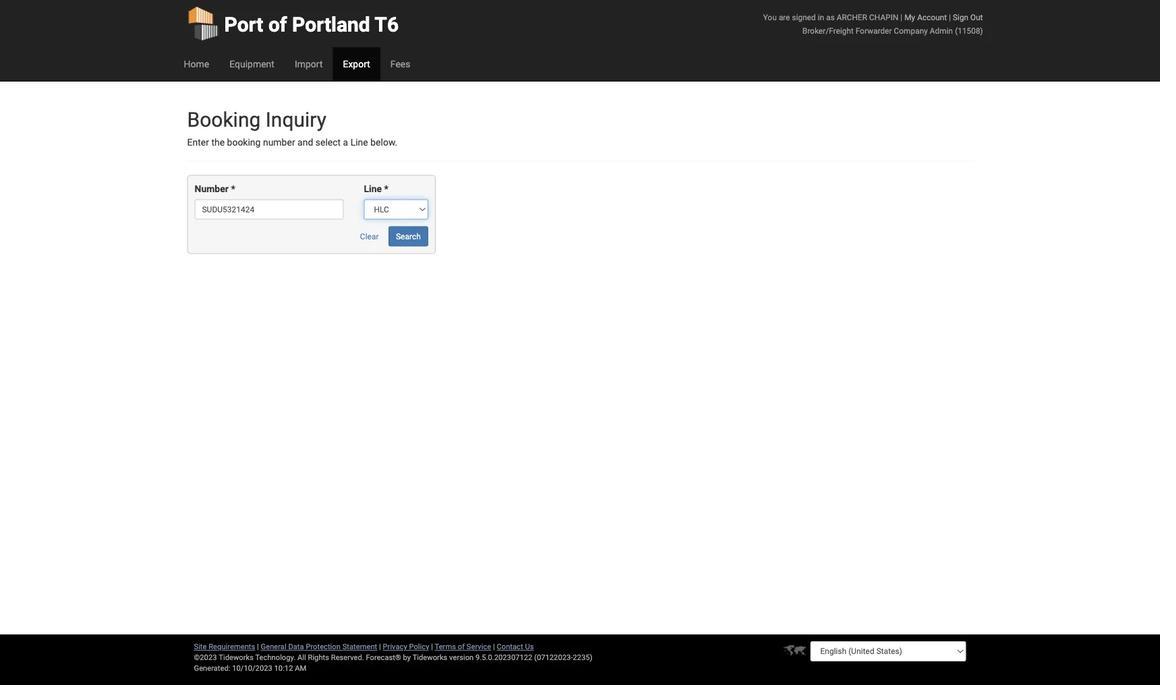 Task type: describe. For each thing, give the bounding box(es) containing it.
sign
[[953, 12, 969, 22]]

my
[[904, 12, 915, 22]]

all
[[297, 653, 306, 662]]

| up 9.5.0.202307122
[[493, 642, 495, 651]]

| left my
[[901, 12, 903, 22]]

home
[[184, 58, 209, 69]]

terms of service link
[[435, 642, 491, 651]]

privacy policy link
[[383, 642, 429, 651]]

my account link
[[904, 12, 947, 22]]

clear button
[[353, 226, 386, 246]]

import
[[295, 58, 323, 69]]

general
[[261, 642, 286, 651]]

* for line *
[[384, 183, 388, 195]]

company
[[894, 26, 928, 35]]

archer
[[837, 12, 867, 22]]

forwarder
[[856, 26, 892, 35]]

2235)
[[573, 653, 592, 662]]

equipment button
[[219, 47, 285, 81]]

booking inquiry enter the booking number and select a line below.
[[187, 108, 397, 148]]

| up tideworks
[[431, 642, 433, 651]]

9.5.0.202307122
[[476, 653, 532, 662]]

export button
[[333, 47, 380, 81]]

site
[[194, 642, 207, 651]]

broker/freight
[[803, 26, 854, 35]]

policy
[[409, 642, 429, 651]]

(11508)
[[955, 26, 983, 35]]

clear
[[360, 232, 379, 241]]

chapin
[[869, 12, 899, 22]]

protection
[[306, 642, 341, 651]]

you are signed in as archer chapin | my account | sign out broker/freight forwarder company admin (11508)
[[763, 12, 983, 35]]

select
[[316, 137, 341, 148]]

t6
[[375, 12, 399, 36]]

10/10/2023
[[232, 664, 272, 673]]

rights
[[308, 653, 329, 662]]

1 vertical spatial line
[[364, 183, 382, 195]]

site requirements link
[[194, 642, 255, 651]]

signed
[[792, 12, 816, 22]]

booking
[[227, 137, 261, 148]]

general data protection statement link
[[261, 642, 377, 651]]

am
[[295, 664, 306, 673]]

port of portland t6 link
[[187, 0, 399, 47]]

as
[[826, 12, 835, 22]]

and
[[298, 137, 313, 148]]

a
[[343, 137, 348, 148]]

| left general
[[257, 642, 259, 651]]

technology.
[[255, 653, 296, 662]]

admin
[[930, 26, 953, 35]]

by
[[403, 653, 411, 662]]

export
[[343, 58, 370, 69]]

out
[[971, 12, 983, 22]]

contact us link
[[497, 642, 534, 651]]

Number * text field
[[195, 199, 344, 219]]

port of portland t6
[[224, 12, 399, 36]]



Task type: locate. For each thing, give the bounding box(es) containing it.
number *
[[195, 183, 235, 195]]

in
[[818, 12, 824, 22]]

equipment
[[229, 58, 274, 69]]

0 vertical spatial of
[[268, 12, 287, 36]]

account
[[917, 12, 947, 22]]

us
[[525, 642, 534, 651]]

booking
[[187, 108, 261, 132]]

1 vertical spatial of
[[458, 642, 465, 651]]

of right port
[[268, 12, 287, 36]]

*
[[231, 183, 235, 195], [384, 183, 388, 195]]

below.
[[370, 137, 397, 148]]

terms
[[435, 642, 456, 651]]

| left sign
[[949, 12, 951, 22]]

* right number
[[231, 183, 235, 195]]

search button
[[389, 226, 428, 246]]

0 horizontal spatial *
[[231, 183, 235, 195]]

| up the forecast®
[[379, 642, 381, 651]]

1 * from the left
[[231, 183, 235, 195]]

enter
[[187, 137, 209, 148]]

generated:
[[194, 664, 230, 673]]

service
[[467, 642, 491, 651]]

* for number *
[[231, 183, 235, 195]]

inquiry
[[266, 108, 326, 132]]

requirements
[[209, 642, 255, 651]]

the
[[211, 137, 225, 148]]

are
[[779, 12, 790, 22]]

line
[[351, 137, 368, 148], [364, 183, 382, 195]]

line *
[[364, 183, 388, 195]]

10:12
[[274, 664, 293, 673]]

fees button
[[380, 47, 421, 81]]

of up version
[[458, 642, 465, 651]]

port
[[224, 12, 263, 36]]

number
[[195, 183, 229, 195]]

of inside the site requirements | general data protection statement | privacy policy | terms of service | contact us ©2023 tideworks technology. all rights reserved. forecast® by tideworks version 9.5.0.202307122 (07122023-2235) generated: 10/10/2023 10:12 am
[[458, 642, 465, 651]]

version
[[449, 653, 474, 662]]

you
[[763, 12, 777, 22]]

of
[[268, 12, 287, 36], [458, 642, 465, 651]]

contact
[[497, 642, 523, 651]]

sign out link
[[953, 12, 983, 22]]

fees
[[390, 58, 410, 69]]

(07122023-
[[534, 653, 573, 662]]

* down below.
[[384, 183, 388, 195]]

number
[[263, 137, 295, 148]]

import button
[[285, 47, 333, 81]]

0 vertical spatial line
[[351, 137, 368, 148]]

site requirements | general data protection statement | privacy policy | terms of service | contact us ©2023 tideworks technology. all rights reserved. forecast® by tideworks version 9.5.0.202307122 (07122023-2235) generated: 10/10/2023 10:12 am
[[194, 642, 592, 673]]

home button
[[174, 47, 219, 81]]

line up clear
[[364, 183, 382, 195]]

line right a
[[351, 137, 368, 148]]

2 * from the left
[[384, 183, 388, 195]]

©2023 tideworks
[[194, 653, 254, 662]]

1 horizontal spatial of
[[458, 642, 465, 651]]

portland
[[292, 12, 370, 36]]

privacy
[[383, 642, 407, 651]]

line inside booking inquiry enter the booking number and select a line below.
[[351, 137, 368, 148]]

forecast®
[[366, 653, 401, 662]]

reserved.
[[331, 653, 364, 662]]

1 horizontal spatial *
[[384, 183, 388, 195]]

statement
[[342, 642, 377, 651]]

tideworks
[[413, 653, 447, 662]]

search
[[396, 232, 421, 241]]

0 horizontal spatial of
[[268, 12, 287, 36]]

data
[[288, 642, 304, 651]]

|
[[901, 12, 903, 22], [949, 12, 951, 22], [257, 642, 259, 651], [379, 642, 381, 651], [431, 642, 433, 651], [493, 642, 495, 651]]



Task type: vqa. For each thing, say whether or not it's contained in the screenshot.
'Line' in the Booking Inquiry Enter the booking number and select a Line below.
yes



